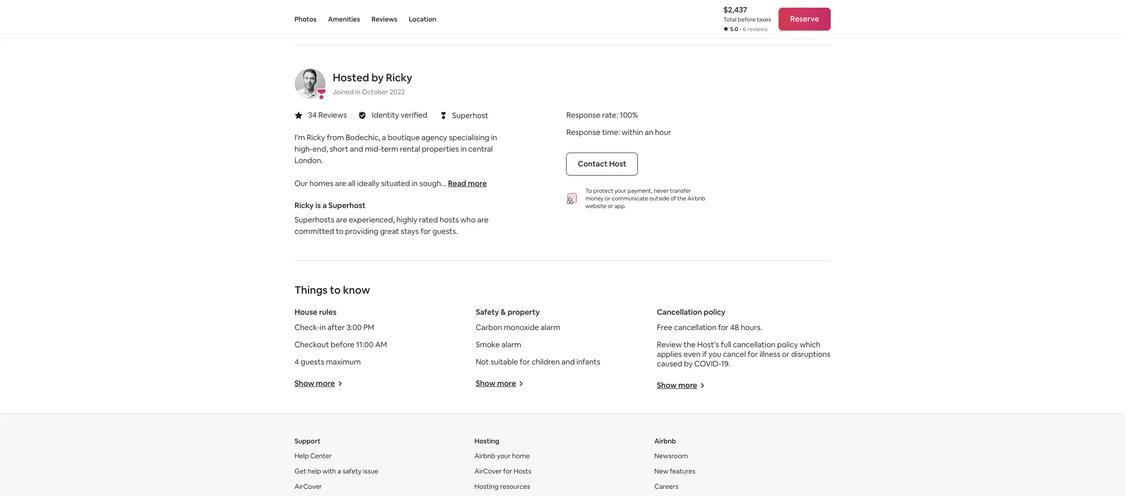 Task type: vqa. For each thing, say whether or not it's contained in the screenshot.


Task type: locate. For each thing, give the bounding box(es) containing it.
superhost
[[452, 110, 488, 120], [328, 201, 366, 211]]

website
[[586, 203, 606, 210]]

response
[[566, 110, 601, 120], [566, 127, 601, 137]]

house
[[295, 307, 318, 317]]

0 horizontal spatial before
[[331, 340, 354, 350]]

homes
[[310, 179, 333, 189]]

airbnb your home
[[475, 452, 530, 461]]

aircover down airbnb your home link
[[475, 467, 502, 476]]

superhosts
[[295, 215, 334, 225]]

to left providing
[[336, 226, 344, 237]]

in right joined on the top
[[355, 88, 361, 96]]

protect
[[593, 187, 613, 195]]

1 horizontal spatial reviews
[[372, 15, 397, 23]]

0 horizontal spatial aircover
[[295, 483, 322, 491]]

1 vertical spatial response
[[566, 127, 601, 137]]

ideally
[[357, 179, 380, 189]]

in up central
[[491, 133, 497, 143]]

0 vertical spatial aircover
[[475, 467, 502, 476]]

reviews right 34
[[318, 110, 347, 120]]

0 vertical spatial :
[[617, 110, 618, 120]]

1 vertical spatial airbnb
[[655, 437, 676, 446]]

applies
[[657, 350, 682, 360]]

host's
[[697, 340, 719, 350]]

0 horizontal spatial reviews
[[318, 110, 347, 120]]

2 vertical spatial a
[[338, 467, 341, 476]]

a right with
[[338, 467, 341, 476]]

1 vertical spatial :
[[618, 127, 620, 137]]

response left rate at the right of the page
[[566, 110, 601, 120]]

time
[[602, 127, 618, 137]]

aircover down the help
[[295, 483, 322, 491]]

before
[[738, 16, 756, 23], [331, 340, 354, 350]]

a right 'is'
[[323, 201, 327, 211]]

if
[[702, 350, 707, 360]]

the right of
[[677, 195, 686, 203]]

0 vertical spatial ricky
[[386, 71, 412, 84]]

properties
[[422, 144, 459, 154]]

check-
[[295, 323, 320, 333]]

superhost down all
[[328, 201, 366, 211]]

and down bodechic,
[[350, 144, 363, 154]]

hosting
[[475, 437, 499, 446], [475, 483, 499, 491]]

and inside i'm ricky from bodechic, a boutique agency specialising in high-end, short and mid-term rental properties in central london.
[[350, 144, 363, 154]]

careers
[[655, 483, 679, 491]]

are right who
[[477, 215, 489, 225]]

who
[[461, 215, 476, 225]]

airbnb right of
[[688, 195, 706, 203]]

ricky inside i'm ricky from bodechic, a boutique agency specialising in high-end, short and mid-term rental properties in central london.
[[307, 133, 325, 143]]

airbnb inside to protect your payment, never transfer money or communicate outside of the airbnb website or app.
[[688, 195, 706, 203]]

in inside hosted by ricky joined in october 2022
[[355, 88, 361, 96]]

0 horizontal spatial alarm
[[502, 340, 521, 350]]

or right 'illness'
[[782, 350, 790, 360]]

reviews left location button
[[372, 15, 397, 23]]

from
[[327, 133, 344, 143]]

0 horizontal spatial and
[[350, 144, 363, 154]]

0 vertical spatial your
[[615, 187, 626, 195]]

0 horizontal spatial superhost
[[328, 201, 366, 211]]

0 horizontal spatial policy
[[704, 307, 726, 317]]

specialising
[[449, 133, 489, 143]]

to protect your payment, never transfer money or communicate outside of the airbnb website or app.
[[586, 187, 706, 210]]

1 vertical spatial cancellation
[[733, 340, 776, 350]]

aircover
[[475, 467, 502, 476], [295, 483, 322, 491]]

is
[[315, 201, 321, 211]]

19.
[[721, 359, 730, 369]]

2 vertical spatial ricky
[[295, 201, 314, 211]]

your up aircover for hosts link
[[497, 452, 511, 461]]

superhost up specialising
[[452, 110, 488, 120]]

5.0
[[730, 25, 738, 33]]

never
[[654, 187, 669, 195]]

: left 100%
[[617, 110, 618, 120]]

0 vertical spatial alarm
[[541, 323, 560, 333]]

cancellation inside review the host's full cancellation policy which applies even if you cancel for illness or disruptions caused by covid-19.
[[733, 340, 776, 350]]

by up october
[[371, 71, 384, 84]]

cancellation down cancellation policy
[[674, 323, 717, 333]]

show down the caused
[[657, 381, 677, 391]]

1 response from the top
[[566, 110, 601, 120]]

: for response rate
[[617, 110, 618, 120]]

read
[[448, 179, 466, 189]]

ricky left 'is'
[[295, 201, 314, 211]]

0 vertical spatial response
[[566, 110, 601, 120]]

of
[[671, 195, 676, 203]]

1 vertical spatial policy
[[777, 340, 798, 350]]

free cancellation for 48 hours.
[[657, 323, 762, 333]]

hosting for hosting resources
[[475, 483, 499, 491]]

1 horizontal spatial before
[[738, 16, 756, 23]]

: left within at top right
[[618, 127, 620, 137]]

location
[[409, 15, 436, 23]]

airbnb up newsroom link
[[655, 437, 676, 446]]

1 vertical spatial ricky
[[307, 133, 325, 143]]

rental
[[400, 144, 420, 154]]

1 horizontal spatial cancellation
[[733, 340, 776, 350]]

and
[[350, 144, 363, 154], [562, 357, 575, 367]]

cancellation down "hours."
[[733, 340, 776, 350]]

full
[[721, 340, 732, 350]]

airbnb up aircover for hosts
[[475, 452, 495, 461]]

ricky inside ricky is a superhost superhosts are experienced, highly rated hosts who are committed to providing great stays for guests.
[[295, 201, 314, 211]]

monoxide
[[504, 323, 539, 333]]

safety
[[476, 307, 499, 317]]

1 vertical spatial alarm
[[502, 340, 521, 350]]

policy up the free cancellation for 48 hours.
[[704, 307, 726, 317]]

for left hosts
[[503, 467, 512, 476]]

0 vertical spatial to
[[336, 226, 344, 237]]

0 vertical spatial and
[[350, 144, 363, 154]]

response down "response rate : 100%"
[[566, 127, 601, 137]]

ricky up end,
[[307, 133, 325, 143]]

1 horizontal spatial by
[[684, 359, 693, 369]]

photos button
[[295, 0, 317, 38]]

0 vertical spatial the
[[677, 195, 686, 203]]

a inside ricky is a superhost superhosts are experienced, highly rated hosts who are committed to providing great stays for guests.
[[323, 201, 327, 211]]

hosting down aircover for hosts
[[475, 483, 499, 491]]

0 horizontal spatial cancellation
[[674, 323, 717, 333]]

0 vertical spatial airbnb
[[688, 195, 706, 203]]

alarm down carbon monoxide alarm
[[502, 340, 521, 350]]

0 vertical spatial superhost
[[452, 110, 488, 120]]

not
[[476, 357, 489, 367]]

october
[[362, 88, 388, 96]]

or inside review the host's full cancellation policy which applies even if you cancel for illness or disruptions caused by covid-19.
[[782, 350, 790, 360]]

check-in after 3:00 pm
[[295, 323, 374, 333]]

your up app. at right top
[[615, 187, 626, 195]]

1 horizontal spatial policy
[[777, 340, 798, 350]]

show more button
[[295, 12, 343, 22], [295, 379, 343, 389], [476, 379, 524, 389], [657, 381, 705, 391]]

1 vertical spatial a
[[323, 201, 327, 211]]

2 response from the top
[[566, 127, 601, 137]]

for down rated
[[421, 226, 431, 237]]

airbnb for airbnb
[[655, 437, 676, 446]]

before up maximum
[[331, 340, 354, 350]]

2 horizontal spatial airbnb
[[688, 195, 706, 203]]

safety & property
[[476, 307, 540, 317]]

taxes
[[757, 16, 771, 23]]

1 hosting from the top
[[475, 437, 499, 446]]

0 horizontal spatial your
[[497, 452, 511, 461]]

house rules
[[295, 307, 337, 317]]

by right the caused
[[684, 359, 693, 369]]

:
[[617, 110, 618, 120], [618, 127, 620, 137]]

to
[[586, 187, 592, 195]]

bodechic,
[[346, 133, 380, 143]]

2022
[[390, 88, 405, 96]]

0 vertical spatial before
[[738, 16, 756, 23]]

or left app. at right top
[[608, 203, 613, 210]]

0 horizontal spatial a
[[323, 201, 327, 211]]

0 horizontal spatial airbnb
[[475, 452, 495, 461]]

ricky up 2022
[[386, 71, 412, 84]]

a up term
[[382, 133, 386, 143]]

ricky is a superhost. learn more about ricky. image
[[295, 69, 325, 99], [295, 69, 325, 99]]

48
[[730, 323, 739, 333]]

or for review
[[782, 350, 790, 360]]

policy left which
[[777, 340, 798, 350]]

pm
[[364, 323, 374, 333]]

maximum
[[326, 357, 361, 367]]

identity
[[372, 110, 399, 120]]

0 vertical spatial policy
[[704, 307, 726, 317]]

hosts
[[514, 467, 532, 476]]

by inside review the host's full cancellation policy which applies even if you cancel for illness or disruptions caused by covid-19.
[[684, 359, 693, 369]]

covid-
[[694, 359, 721, 369]]

for right suitable
[[520, 357, 530, 367]]

and left infants
[[562, 357, 575, 367]]

response for response rate
[[566, 110, 601, 120]]

cancel
[[723, 350, 746, 360]]

to left know
[[330, 283, 341, 297]]

smoke alarm
[[476, 340, 521, 350]]

in down specialising
[[461, 144, 467, 154]]

1 vertical spatial to
[[330, 283, 341, 297]]

1 vertical spatial hosting
[[475, 483, 499, 491]]

1 horizontal spatial your
[[615, 187, 626, 195]]

resources
[[500, 483, 530, 491]]

photos
[[295, 15, 317, 23]]

0 vertical spatial a
[[382, 133, 386, 143]]

the left if
[[684, 340, 696, 350]]

are left all
[[335, 179, 346, 189]]

0 vertical spatial by
[[371, 71, 384, 84]]

1 vertical spatial the
[[684, 340, 696, 350]]

1 vertical spatial by
[[684, 359, 693, 369]]

total
[[724, 16, 737, 23]]

contact host
[[578, 159, 626, 169]]

before up 5.0 · 6 reviews
[[738, 16, 756, 23]]

ricky is a superhost superhosts are experienced, highly rated hosts who are committed to providing great stays for guests.
[[295, 201, 489, 237]]

airbnb for airbnb your home
[[475, 452, 495, 461]]

0 vertical spatial hosting
[[475, 437, 499, 446]]

1 horizontal spatial alarm
[[541, 323, 560, 333]]

2 horizontal spatial a
[[382, 133, 386, 143]]

1 vertical spatial aircover
[[295, 483, 322, 491]]

1 horizontal spatial airbnb
[[655, 437, 676, 446]]

transfer
[[670, 187, 691, 195]]

reserve button
[[779, 8, 831, 31]]

situated
[[381, 179, 410, 189]]

sough…
[[420, 179, 446, 189]]

for left 'illness'
[[748, 350, 758, 360]]

0 horizontal spatial by
[[371, 71, 384, 84]]

amenities
[[328, 15, 360, 23]]

children
[[532, 357, 560, 367]]

1 vertical spatial your
[[497, 452, 511, 461]]

your
[[615, 187, 626, 195], [497, 452, 511, 461]]

2 vertical spatial airbnb
[[475, 452, 495, 461]]

2 hosting from the top
[[475, 483, 499, 491]]

hosting up the airbnb your home
[[475, 437, 499, 446]]

5.0 · 6 reviews
[[730, 25, 768, 33]]

more
[[316, 12, 335, 22], [468, 179, 487, 189], [316, 379, 335, 389], [497, 379, 516, 389], [678, 381, 697, 391]]

1 vertical spatial superhost
[[328, 201, 366, 211]]

4 guests maximum
[[295, 357, 361, 367]]

1 horizontal spatial and
[[562, 357, 575, 367]]

hosted by ricky joined in october 2022
[[333, 71, 412, 96]]

more inside button
[[468, 179, 487, 189]]

identity verified
[[372, 110, 427, 120]]

carbon monoxide alarm
[[476, 323, 560, 333]]

alarm right monoxide
[[541, 323, 560, 333]]

0 vertical spatial reviews
[[372, 15, 397, 23]]

1 horizontal spatial aircover
[[475, 467, 502, 476]]

before inside $2,437 total before taxes
[[738, 16, 756, 23]]



Task type: describe. For each thing, give the bounding box(es) containing it.
new
[[655, 467, 669, 476]]

aircover for aircover for hosts
[[475, 467, 502, 476]]

policy inside review the host's full cancellation policy which applies even if you cancel for illness or disruptions caused by covid-19.
[[777, 340, 798, 350]]

show down '4'
[[295, 379, 314, 389]]

the inside review the host's full cancellation policy which applies even if you cancel for illness or disruptions caused by covid-19.
[[684, 340, 696, 350]]

amenities button
[[328, 0, 360, 38]]

$2,437 total before taxes
[[724, 5, 771, 23]]

1 vertical spatial and
[[562, 357, 575, 367]]

or right money
[[605, 195, 611, 203]]

show left amenities
[[295, 12, 314, 22]]

within
[[622, 127, 643, 137]]

disruptions
[[791, 350, 831, 360]]

even
[[684, 350, 701, 360]]

help
[[295, 452, 309, 461]]

or for to
[[608, 203, 613, 210]]

34
[[308, 110, 317, 120]]

read more
[[448, 179, 487, 189]]

review
[[657, 340, 682, 350]]

are up providing
[[336, 215, 347, 225]]

aircover for hosts link
[[475, 467, 532, 476]]

property
[[508, 307, 540, 317]]

mid-
[[365, 144, 381, 154]]

term
[[381, 144, 398, 154]]

ricky inside hosted by ricky joined in october 2022
[[386, 71, 412, 84]]

location button
[[409, 0, 436, 38]]

features
[[670, 467, 696, 476]]

for inside review the host's full cancellation policy which applies even if you cancel for illness or disruptions caused by covid-19.
[[748, 350, 758, 360]]

hosts
[[440, 215, 459, 225]]

1 horizontal spatial a
[[338, 467, 341, 476]]

hour
[[655, 127, 671, 137]]

help center link
[[295, 452, 332, 461]]

verified
[[401, 110, 427, 120]]

great
[[380, 226, 399, 237]]

rated
[[419, 215, 438, 225]]

i'm
[[295, 133, 305, 143]]

in left after
[[320, 323, 326, 333]]

$2,437
[[724, 5, 747, 15]]

: for response time
[[618, 127, 620, 137]]

by inside hosted by ricky joined in october 2022
[[371, 71, 384, 84]]

infants
[[577, 357, 600, 367]]

after
[[328, 323, 345, 333]]

a inside i'm ricky from bodechic, a boutique agency specialising in high-end, short and mid-term rental properties in central london.
[[382, 133, 386, 143]]

34 reviews
[[308, 110, 347, 120]]

communicate
[[612, 195, 648, 203]]

free
[[657, 323, 673, 333]]

new features
[[655, 467, 696, 476]]

rules
[[319, 307, 337, 317]]

3:00
[[347, 323, 362, 333]]

know
[[343, 283, 370, 297]]

experienced,
[[349, 215, 395, 225]]

for inside ricky is a superhost superhosts are experienced, highly rated hosts who are committed to providing great stays for guests.
[[421, 226, 431, 237]]

stays
[[401, 226, 419, 237]]

support
[[295, 437, 321, 446]]

our homes are all ideally situated in sough…
[[295, 179, 448, 189]]

end,
[[313, 144, 328, 154]]

carbon
[[476, 323, 502, 333]]

0 vertical spatial cancellation
[[674, 323, 717, 333]]

newsroom link
[[655, 452, 688, 461]]

100%
[[620, 110, 638, 120]]

contact
[[578, 159, 608, 169]]

hours.
[[741, 323, 762, 333]]

contact host link
[[566, 153, 638, 176]]

which
[[800, 340, 821, 350]]

to inside ricky is a superhost superhosts are experienced, highly rated hosts who are committed to providing great stays for guests.
[[336, 226, 344, 237]]

get help with a safety issue
[[295, 467, 378, 476]]

agency
[[421, 133, 447, 143]]

things to know
[[295, 283, 370, 297]]

payment,
[[628, 187, 653, 195]]

1 vertical spatial before
[[331, 340, 354, 350]]

reserve
[[790, 14, 819, 24]]

aircover link
[[295, 483, 322, 491]]

guests.
[[433, 226, 458, 237]]

&
[[501, 307, 506, 317]]

providing
[[345, 226, 378, 237]]

cancellation
[[657, 307, 702, 317]]

safety
[[343, 467, 362, 476]]

response for response time
[[566, 127, 601, 137]]

app.
[[615, 203, 626, 210]]

help center
[[295, 452, 332, 461]]

response rate : 100%
[[566, 110, 638, 120]]

superhost inside ricky is a superhost superhosts are experienced, highly rated hosts who are committed to providing great stays for guests.
[[328, 201, 366, 211]]

checkout before 11:00 am
[[295, 340, 387, 350]]

show down the not
[[476, 379, 496, 389]]

hosting for hosting
[[475, 437, 499, 446]]

your inside to protect your payment, never transfer money or communicate outside of the airbnb website or app.
[[615, 187, 626, 195]]

am
[[375, 340, 387, 350]]

·
[[740, 25, 741, 33]]

read more button
[[448, 178, 487, 190]]

center
[[310, 452, 332, 461]]

hosted
[[333, 71, 369, 84]]

high-
[[295, 144, 313, 154]]

smoke
[[476, 340, 500, 350]]

4
[[295, 357, 299, 367]]

for left 48
[[718, 323, 729, 333]]

i'm ricky from bodechic, a boutique agency specialising in high-end, short and mid-term rental properties in central london.
[[295, 133, 497, 166]]

in left 'sough…'
[[412, 179, 418, 189]]

you
[[709, 350, 721, 360]]

suitable
[[491, 357, 518, 367]]

checkout
[[295, 340, 329, 350]]

committed
[[295, 226, 334, 237]]

home
[[512, 452, 530, 461]]

rate
[[602, 110, 617, 120]]

1 horizontal spatial superhost
[[452, 110, 488, 120]]

󰀃
[[441, 110, 446, 121]]

1 vertical spatial reviews
[[318, 110, 347, 120]]

reviews
[[748, 25, 768, 33]]

aircover for aircover 'link'
[[295, 483, 322, 491]]

host
[[609, 159, 626, 169]]

the inside to protect your payment, never transfer money or communicate outside of the airbnb website or app.
[[677, 195, 686, 203]]



